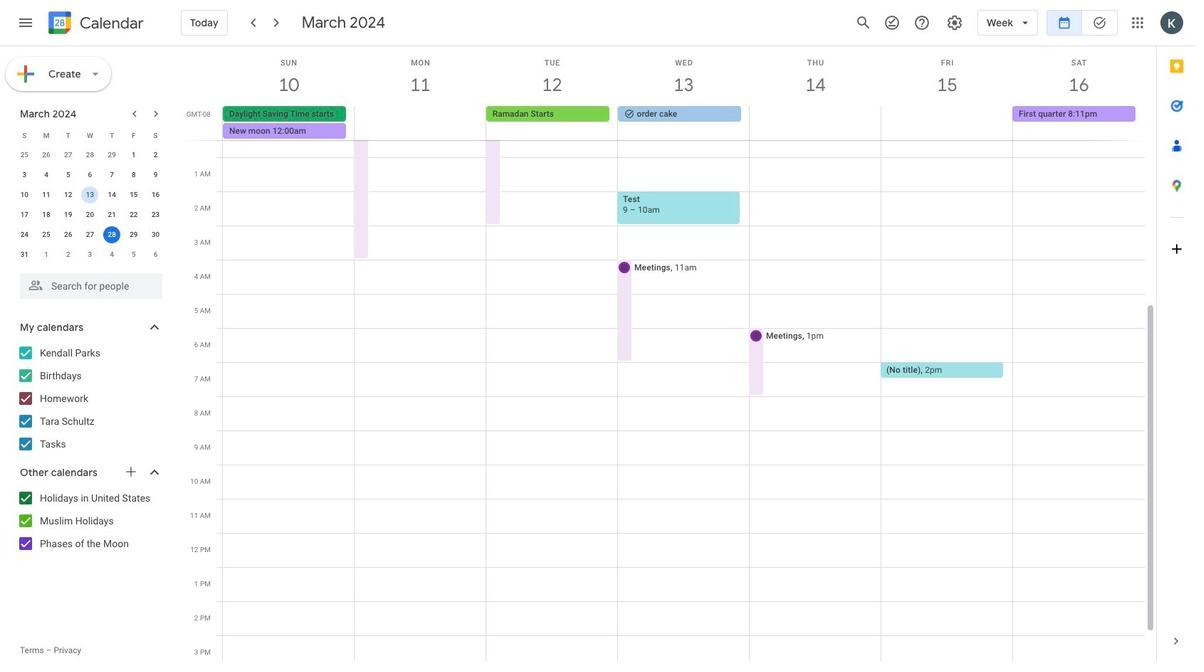 Task type: vqa. For each thing, say whether or not it's contained in the screenshot.
APRIL 1 element
yes



Task type: describe. For each thing, give the bounding box(es) containing it.
29 element
[[125, 226, 142, 244]]

1 element
[[125, 147, 142, 164]]

5 element
[[60, 167, 77, 184]]

31 element
[[16, 246, 33, 264]]

10 element
[[16, 187, 33, 204]]

24 element
[[16, 226, 33, 244]]

calendar element
[[46, 9, 144, 40]]

april 4 element
[[103, 246, 120, 264]]

21 element
[[103, 207, 120, 224]]

7 element
[[103, 167, 120, 184]]

february 25 element
[[16, 147, 33, 164]]

april 1 element
[[38, 246, 55, 264]]

4 element
[[38, 167, 55, 184]]

13 element
[[82, 187, 99, 204]]

april 6 element
[[147, 246, 164, 264]]

6 element
[[82, 167, 99, 184]]

february 28 element
[[82, 147, 99, 164]]

11 element
[[38, 187, 55, 204]]

15 element
[[125, 187, 142, 204]]

30 element
[[147, 226, 164, 244]]

20 element
[[82, 207, 99, 224]]

28, today element
[[103, 226, 120, 244]]

14 element
[[103, 187, 120, 204]]

26 element
[[60, 226, 77, 244]]

19 element
[[60, 207, 77, 224]]



Task type: locate. For each thing, give the bounding box(es) containing it.
23 element
[[147, 207, 164, 224]]

april 5 element
[[125, 246, 142, 264]]

february 27 element
[[60, 147, 77, 164]]

3 element
[[16, 167, 33, 184]]

my calendars list
[[3, 342, 177, 456]]

None search field
[[0, 268, 177, 299]]

2 element
[[147, 147, 164, 164]]

12 element
[[60, 187, 77, 204]]

row group
[[14, 145, 167, 265]]

row
[[216, 106, 1157, 140], [14, 125, 167, 145], [14, 145, 167, 165], [14, 165, 167, 185], [14, 185, 167, 205], [14, 205, 167, 225], [14, 225, 167, 245], [14, 245, 167, 265]]

add other calendars image
[[124, 465, 138, 479]]

april 3 element
[[82, 246, 99, 264]]

february 29 element
[[103, 147, 120, 164]]

9 element
[[147, 167, 164, 184]]

grid
[[182, 46, 1157, 662]]

march 2024 grid
[[14, 125, 167, 265]]

main drawer image
[[17, 14, 34, 31]]

april 2 element
[[60, 246, 77, 264]]

heading
[[77, 15, 144, 32]]

tab list
[[1157, 46, 1196, 622]]

17 element
[[16, 207, 33, 224]]

settings menu image
[[947, 14, 964, 31]]

february 26 element
[[38, 147, 55, 164]]

8 element
[[125, 167, 142, 184]]

cell
[[223, 106, 355, 140], [355, 106, 486, 140], [750, 106, 881, 140], [881, 106, 1013, 140], [79, 185, 101, 205], [101, 225, 123, 245]]

25 element
[[38, 226, 55, 244]]

Search for people text field
[[28, 273, 154, 299]]

other calendars list
[[3, 487, 177, 555]]

22 element
[[125, 207, 142, 224]]

27 element
[[82, 226, 99, 244]]

heading inside calendar element
[[77, 15, 144, 32]]

18 element
[[38, 207, 55, 224]]

16 element
[[147, 187, 164, 204]]



